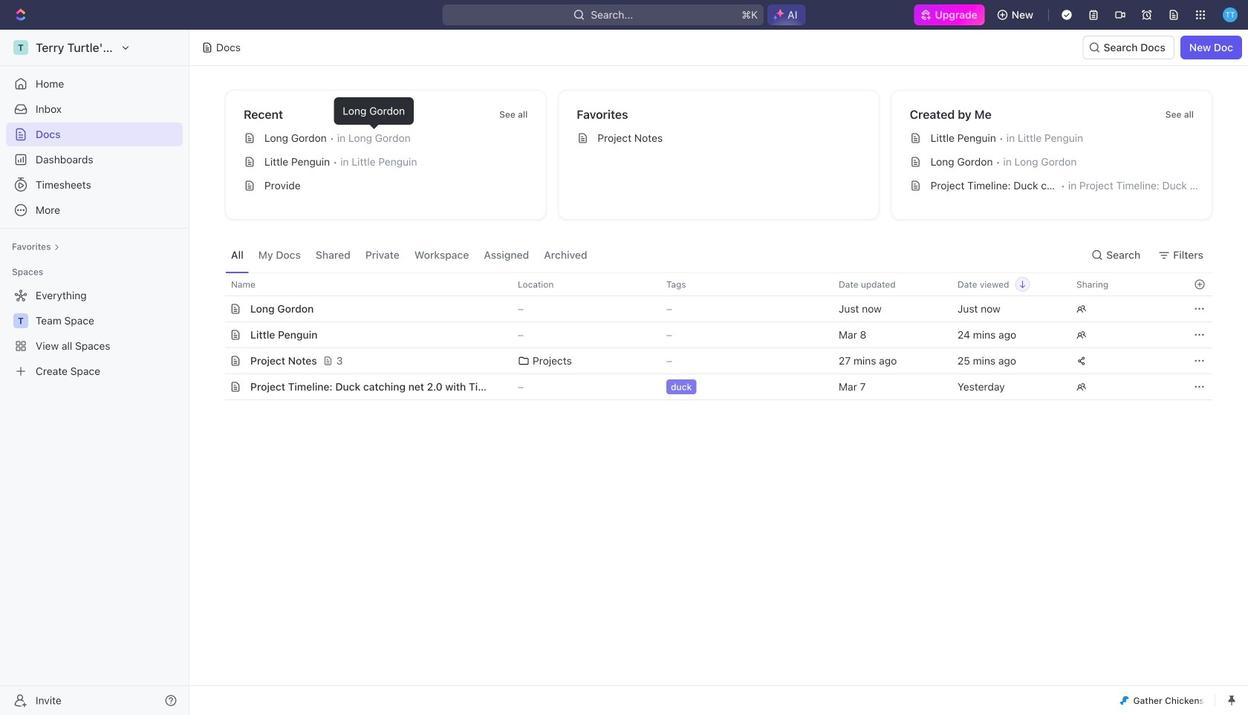 Task type: locate. For each thing, give the bounding box(es) containing it.
cell
[[212, 297, 228, 322]]

drumstick bite image
[[1121, 697, 1130, 706]]

table
[[209, 273, 1213, 401]]

tree
[[6, 284, 183, 384]]

row
[[209, 273, 1213, 297], [212, 296, 1213, 323], [209, 322, 1213, 349], [209, 348, 1213, 375], [209, 374, 1213, 401]]

tree inside 'sidebar' "navigation"
[[6, 284, 183, 384]]

team space, , element
[[13, 314, 28, 329]]

terry turtle's workspace, , element
[[13, 40, 28, 55]]

tab list
[[225, 238, 594, 273]]



Task type: describe. For each thing, give the bounding box(es) containing it.
sidebar navigation
[[0, 30, 193, 716]]



Task type: vqa. For each thing, say whether or not it's contained in the screenshot.
the your to the middle
no



